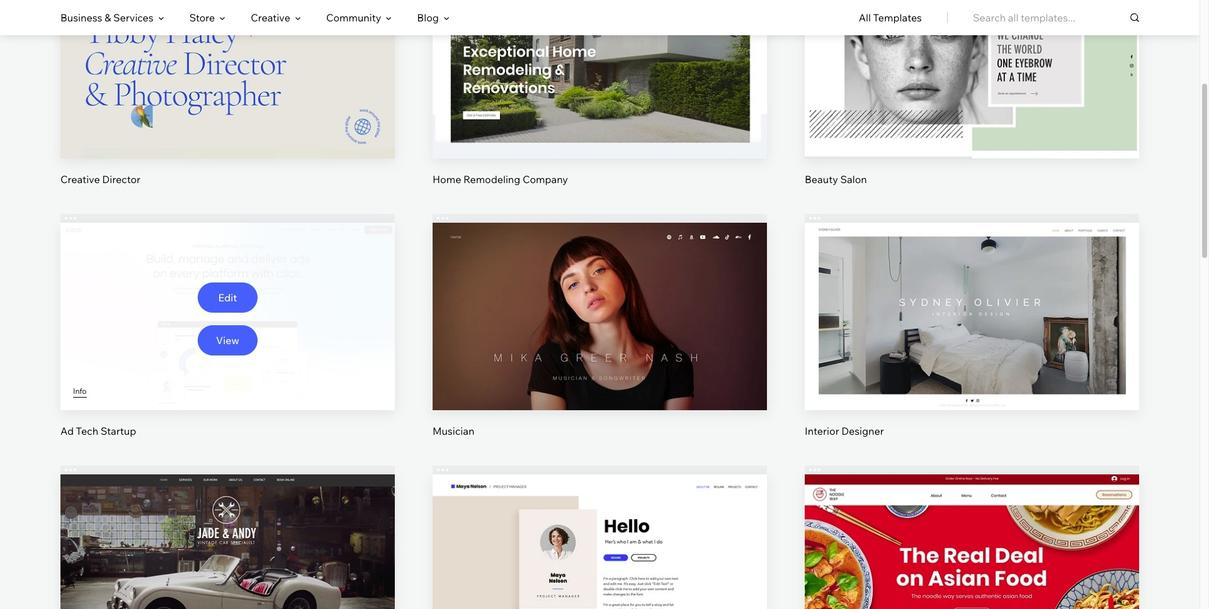 Task type: describe. For each thing, give the bounding box(es) containing it.
store
[[189, 11, 215, 24]]

most popular website templates - home remodeling company image
[[433, 0, 767, 159]]

view button for the edit button in the the creative director group
[[198, 73, 258, 104]]

interior designer
[[805, 425, 884, 438]]

view for view popup button inside ad tech startup group
[[216, 335, 239, 347]]

Search search field
[[973, 0, 1140, 35]]

view for view popup button for the edit button for the most popular website templates - business cv image
[[588, 587, 612, 600]]

all templates link
[[859, 1, 922, 35]]

remodeling
[[464, 173, 521, 186]]

templates
[[873, 11, 922, 24]]

most popular website templates - vintage car garage image
[[60, 475, 395, 610]]

interior
[[805, 425, 839, 438]]

view for view popup button within the musician group
[[588, 335, 612, 347]]

musician group
[[433, 214, 767, 439]]

categories by subject element
[[60, 1, 450, 35]]

view for view popup button inside the home remodeling company group
[[588, 82, 612, 95]]

most popular website templates - beauty salon image
[[805, 0, 1140, 159]]

info button
[[73, 386, 87, 398]]

director
[[102, 173, 141, 186]]

view button for the edit button in the beauty salon group
[[942, 73, 1002, 104]]

edit for the edit button for the most popular website templates - business cv image
[[591, 544, 609, 557]]

salon
[[841, 173, 867, 186]]

blog
[[417, 11, 439, 24]]

services
[[113, 11, 154, 24]]

most popular website templates - asian restaurant image
[[805, 475, 1140, 610]]

creative director
[[60, 173, 141, 186]]

company
[[523, 173, 568, 186]]

creative for creative
[[251, 11, 290, 24]]

edit button for most popular website templates - beauty salon image
[[942, 30, 1002, 61]]

edit for the edit button in the beauty salon group
[[963, 39, 982, 52]]

edit for the edit button inside the ad tech startup group
[[218, 292, 237, 304]]

startup
[[101, 425, 136, 438]]

view for the edit button associated with most popular website templates - vintage car garage image view popup button
[[216, 587, 239, 600]]

beauty salon
[[805, 173, 867, 186]]

ad tech startup
[[60, 425, 136, 438]]

view button for the edit button associated with most popular website templates - asian restaurant 'image' on the bottom right of the page
[[942, 578, 1002, 608]]

edit for the edit button in the the creative director group
[[218, 39, 237, 52]]



Task type: vqa. For each thing, say whether or not it's contained in the screenshot.
View for View POPUP BUTTON within the Creative Director group
yes



Task type: locate. For each thing, give the bounding box(es) containing it.
view button for the edit button inside the ad tech startup group
[[198, 326, 258, 356]]

categories. use the left and right arrow keys to navigate the menu element
[[0, 0, 1200, 35]]

interior designer group
[[805, 214, 1140, 439]]

edit button for most popular website templates - home remodeling company image
[[570, 30, 630, 61]]

view button for the edit button associated with most popular website templates - vintage car garage image
[[198, 578, 258, 608]]

most popular website templates - interior designer image
[[805, 223, 1140, 411]]

view inside interior designer group
[[961, 335, 984, 347]]

view button inside ad tech startup group
[[198, 326, 258, 356]]

view button inside beauty salon group
[[942, 73, 1002, 104]]

most popular website templates - ad tech startup image
[[60, 223, 395, 411]]

home
[[433, 173, 461, 186]]

view for view popup button within the interior designer group
[[961, 335, 984, 347]]

all templates
[[859, 11, 922, 24]]

ad
[[60, 425, 74, 438]]

most popular website templates - musician image
[[433, 223, 767, 411]]

edit inside beauty salon group
[[963, 39, 982, 52]]

view inside musician group
[[588, 335, 612, 347]]

view button for the edit button within home remodeling company group
[[570, 73, 630, 104]]

community
[[326, 11, 381, 24]]

view for view popup button within the creative director group
[[216, 82, 239, 95]]

most popular website templates - creative director image
[[60, 0, 395, 159]]

edit inside musician group
[[591, 292, 609, 304]]

edit inside ad tech startup group
[[218, 292, 237, 304]]

edit button for the most popular website templates - interior designer 'image'
[[942, 283, 1002, 313]]

edit button inside musician group
[[570, 283, 630, 313]]

edit button inside interior designer group
[[942, 283, 1002, 313]]

info
[[73, 387, 87, 396]]

edit button for the most popular website templates - business cv image
[[570, 535, 630, 565]]

view inside the creative director group
[[216, 82, 239, 95]]

edit inside home remodeling company group
[[591, 39, 609, 52]]

None search field
[[973, 0, 1140, 35]]

edit for the edit button associated with most popular website templates - vintage car garage image
[[218, 544, 237, 557]]

creative inside categories by subject "element"
[[251, 11, 290, 24]]

edit button inside the creative director group
[[198, 30, 258, 61]]

0 vertical spatial creative
[[251, 11, 290, 24]]

view for view popup button associated with the edit button associated with most popular website templates - asian restaurant 'image' on the bottom right of the page
[[961, 587, 984, 600]]

musician
[[433, 425, 475, 438]]

edit button for most popular website templates - creative director image
[[198, 30, 258, 61]]

business & services
[[60, 11, 154, 24]]

creative for creative director
[[60, 173, 100, 186]]

all
[[859, 11, 871, 24]]

1 horizontal spatial creative
[[251, 11, 290, 24]]

designer
[[842, 425, 884, 438]]

1 vertical spatial creative
[[60, 173, 100, 186]]

business
[[60, 11, 102, 24]]

beauty
[[805, 173, 838, 186]]

edit inside the creative director group
[[218, 39, 237, 52]]

edit button inside ad tech startup group
[[198, 283, 258, 313]]

edit for the edit button associated with most popular website templates - asian restaurant 'image' on the bottom right of the page
[[963, 544, 982, 557]]

view button for the edit button for the most popular website templates - business cv image
[[570, 578, 630, 608]]

creative director group
[[60, 0, 395, 186]]

tech
[[76, 425, 98, 438]]

edit for the edit button inside musician group
[[591, 292, 609, 304]]

view
[[216, 82, 239, 95], [588, 82, 612, 95], [961, 82, 984, 95], [216, 335, 239, 347], [588, 335, 612, 347], [961, 335, 984, 347], [216, 587, 239, 600], [588, 587, 612, 600], [961, 587, 984, 600]]

edit button inside home remodeling company group
[[570, 30, 630, 61]]

0 horizontal spatial creative
[[60, 173, 100, 186]]

home remodeling company
[[433, 173, 568, 186]]

edit for the edit button within home remodeling company group
[[591, 39, 609, 52]]

&
[[105, 11, 111, 24]]

view button for the edit button in interior designer group
[[942, 326, 1002, 356]]

home remodeling company group
[[433, 0, 767, 186]]

view inside ad tech startup group
[[216, 335, 239, 347]]

edit for the edit button in interior designer group
[[963, 292, 982, 304]]

creative
[[251, 11, 290, 24], [60, 173, 100, 186]]

edit button inside beauty salon group
[[942, 30, 1002, 61]]

view button inside the creative director group
[[198, 73, 258, 104]]

view button
[[198, 73, 258, 104], [570, 73, 630, 104], [942, 73, 1002, 104], [198, 326, 258, 356], [570, 326, 630, 356], [942, 326, 1002, 356], [198, 578, 258, 608], [570, 578, 630, 608], [942, 578, 1002, 608]]

ad tech startup group
[[60, 214, 395, 439]]

view button inside interior designer group
[[942, 326, 1002, 356]]

view for view popup button inside beauty salon group
[[961, 82, 984, 95]]

view inside beauty salon group
[[961, 82, 984, 95]]

edit
[[218, 39, 237, 52], [591, 39, 609, 52], [963, 39, 982, 52], [218, 292, 237, 304], [591, 292, 609, 304], [963, 292, 982, 304], [218, 544, 237, 557], [591, 544, 609, 557], [963, 544, 982, 557]]

edit inside interior designer group
[[963, 292, 982, 304]]

creative inside group
[[60, 173, 100, 186]]

beauty salon group
[[805, 0, 1140, 186]]

edit button for most popular website templates - vintage car garage image
[[198, 535, 258, 565]]

view button inside home remodeling company group
[[570, 73, 630, 104]]

edit button for most popular website templates - asian restaurant 'image' on the bottom right of the page
[[942, 535, 1002, 565]]

edit button
[[198, 30, 258, 61], [570, 30, 630, 61], [942, 30, 1002, 61], [198, 283, 258, 313], [570, 283, 630, 313], [942, 283, 1002, 313], [198, 535, 258, 565], [570, 535, 630, 565], [942, 535, 1002, 565]]

view button for the edit button inside musician group
[[570, 326, 630, 356]]

most popular website templates - business cv image
[[433, 475, 767, 610]]

view button inside musician group
[[570, 326, 630, 356]]

view inside home remodeling company group
[[588, 82, 612, 95]]

edit button for most popular website templates - musician image
[[570, 283, 630, 313]]



